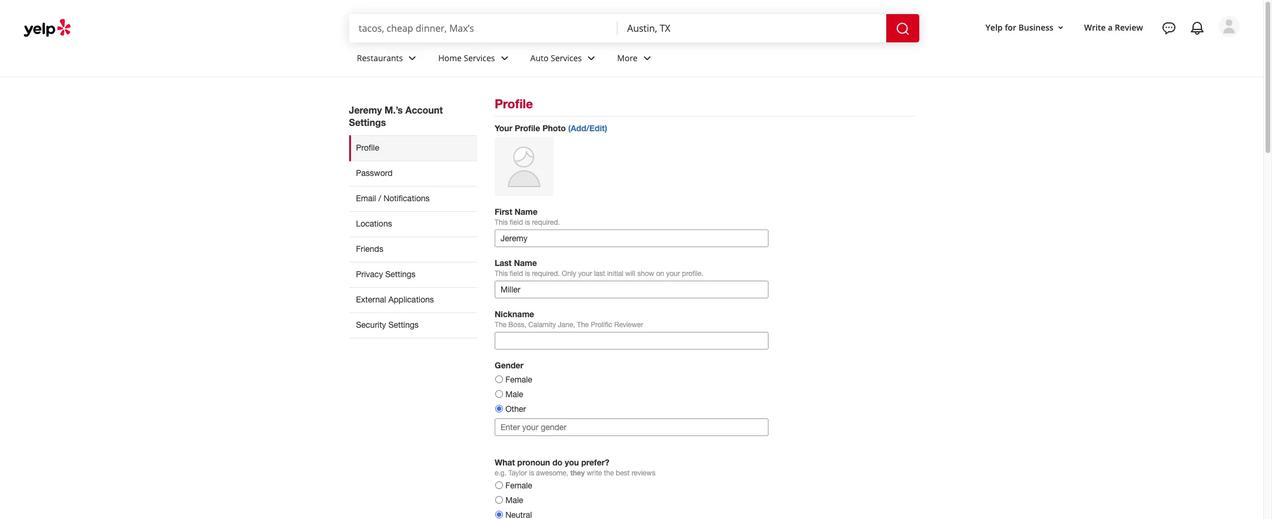 Task type: describe. For each thing, give the bounding box(es) containing it.
required. for last
[[532, 270, 560, 278]]

auto services link
[[521, 42, 608, 77]]

24 chevron down v2 image for home services
[[497, 51, 512, 65]]

name for first
[[515, 207, 538, 217]]

write
[[1084, 22, 1106, 33]]

prefer?
[[581, 458, 610, 468]]

yelp
[[986, 22, 1003, 33]]

taylor
[[509, 469, 527, 478]]

nickname the boss, calamity jane, the prolific reviewer
[[495, 309, 643, 329]]

email / notifications
[[356, 194, 430, 203]]

2 male radio from the top
[[495, 497, 503, 504]]

external
[[356, 295, 386, 304]]

field for last
[[510, 270, 523, 278]]

you
[[565, 458, 579, 468]]

1 male from the top
[[506, 390, 523, 399]]

Female radio
[[495, 376, 503, 384]]

more
[[617, 52, 638, 63]]

settings inside jeremy m.'s account settings
[[349, 117, 386, 128]]

home
[[438, 52, 462, 63]]

jeremy
[[349, 104, 382, 115]]

restaurants link
[[348, 42, 429, 77]]

locations
[[356, 219, 392, 229]]

do
[[553, 458, 563, 468]]

external applications link
[[349, 287, 477, 313]]

email / notifications link
[[349, 186, 477, 211]]

messages image
[[1162, 21, 1176, 35]]

gender
[[495, 361, 524, 371]]

profile.
[[682, 270, 704, 278]]

Enter your gender text field
[[495, 419, 769, 437]]

1 your from the left
[[578, 270, 592, 278]]

nickname
[[495, 309, 534, 319]]

reviews
[[632, 469, 656, 478]]

boss,
[[509, 321, 526, 329]]

1 the from the left
[[495, 321, 507, 329]]

(add/edit)
[[568, 123, 607, 133]]

Nickname text field
[[495, 332, 769, 350]]

none field near
[[627, 22, 877, 35]]

friends
[[356, 244, 383, 254]]

other
[[506, 405, 526, 414]]

privacy settings link
[[349, 262, 477, 287]]

last
[[495, 258, 512, 268]]

this for first
[[495, 219, 508, 227]]

Neutral radio
[[495, 511, 503, 519]]

photo
[[543, 123, 566, 133]]

for
[[1005, 22, 1017, 33]]

2 your from the left
[[666, 270, 680, 278]]

24 chevron down v2 image for more
[[640, 51, 654, 65]]

external applications
[[356, 295, 434, 304]]

restaurants
[[357, 52, 403, 63]]

applications
[[388, 295, 434, 304]]

16 chevron down v2 image
[[1056, 23, 1066, 32]]

field for first
[[510, 219, 523, 227]]

awesome,
[[536, 469, 569, 478]]

(add/edit) link
[[568, 123, 607, 133]]

the
[[604, 469, 614, 478]]

initial
[[607, 270, 624, 278]]

best
[[616, 469, 630, 478]]

security settings link
[[349, 313, 477, 339]]

write a review
[[1084, 22, 1143, 33]]

yelp for business
[[986, 22, 1054, 33]]

is for first
[[525, 219, 530, 227]]

on
[[656, 270, 664, 278]]

notifications
[[384, 194, 430, 203]]

business
[[1019, 22, 1054, 33]]

is for last
[[525, 270, 530, 278]]

write a review link
[[1080, 17, 1148, 38]]

calamity
[[528, 321, 556, 329]]

settings for privacy
[[385, 270, 416, 279]]

friends link
[[349, 237, 477, 262]]

1 vertical spatial profile
[[515, 123, 540, 133]]

required. for first
[[532, 219, 560, 227]]

what
[[495, 458, 515, 468]]

last name this field is required. only your last initial will show on your profile.
[[495, 258, 704, 278]]

email
[[356, 194, 376, 203]]

settings for security
[[388, 320, 419, 330]]

security
[[356, 320, 386, 330]]

24 chevron down v2 image
[[405, 51, 420, 65]]

business categories element
[[348, 42, 1240, 77]]

services for home services
[[464, 52, 495, 63]]

security settings
[[356, 320, 419, 330]]



Task type: vqa. For each thing, say whether or not it's contained in the screenshot.
PRIVACY
yes



Task type: locate. For each thing, give the bounding box(es) containing it.
female for female option
[[506, 375, 532, 385]]

field down last
[[510, 270, 523, 278]]

home services
[[438, 52, 495, 63]]

24 chevron down v2 image inside auto services link
[[584, 51, 599, 65]]

1 vertical spatial is
[[525, 270, 530, 278]]

1 vertical spatial field
[[510, 270, 523, 278]]

profile
[[495, 97, 533, 111], [515, 123, 540, 133], [356, 143, 379, 153]]

notifications image
[[1190, 21, 1205, 35]]

female for female radio
[[506, 481, 532, 491]]

show
[[637, 270, 654, 278]]

name
[[515, 207, 538, 217], [514, 258, 537, 268]]

required. inside first name this field is required.
[[532, 219, 560, 227]]

1 field from the top
[[510, 219, 523, 227]]

male radio up other option
[[495, 391, 503, 398]]

female
[[506, 375, 532, 385], [506, 481, 532, 491]]

password
[[356, 168, 393, 178]]

this down last
[[495, 270, 508, 278]]

name for last
[[514, 258, 537, 268]]

only
[[562, 270, 576, 278]]

field inside last name this field is required. only your last initial will show on your profile.
[[510, 270, 523, 278]]

the left boss, at the left bottom
[[495, 321, 507, 329]]

a
[[1108, 22, 1113, 33]]

1 vertical spatial male
[[506, 496, 523, 505]]

2 vertical spatial profile
[[356, 143, 379, 153]]

2 none field from the left
[[627, 22, 877, 35]]

None search field
[[349, 14, 922, 42]]

your
[[495, 123, 513, 133]]

24 chevron down v2 image
[[497, 51, 512, 65], [584, 51, 599, 65], [640, 51, 654, 65]]

your profile photo (add/edit)
[[495, 123, 607, 133]]

0 horizontal spatial none field
[[359, 22, 608, 35]]

none field up business categories element
[[627, 22, 877, 35]]

female down taylor
[[506, 481, 532, 491]]

this for last
[[495, 270, 508, 278]]

services for auto services
[[551, 52, 582, 63]]

1 vertical spatial male radio
[[495, 497, 503, 504]]

24 chevron down v2 image inside home services link
[[497, 51, 512, 65]]

Male radio
[[495, 391, 503, 398], [495, 497, 503, 504]]

review
[[1115, 22, 1143, 33]]

name right first
[[515, 207, 538, 217]]

Last Name text field
[[495, 281, 769, 299]]

1 vertical spatial female
[[506, 481, 532, 491]]

required. inside last name this field is required. only your last initial will show on your profile.
[[532, 270, 560, 278]]

settings
[[349, 117, 386, 128], [385, 270, 416, 279], [388, 320, 419, 330]]

jeremy m.'s account settings
[[349, 104, 443, 128]]

0 vertical spatial field
[[510, 219, 523, 227]]

1 horizontal spatial your
[[666, 270, 680, 278]]

name inside first name this field is required.
[[515, 207, 538, 217]]

1 vertical spatial name
[[514, 258, 537, 268]]

settings inside privacy settings link
[[385, 270, 416, 279]]

is
[[525, 219, 530, 227], [525, 270, 530, 278], [529, 469, 534, 478]]

1 horizontal spatial services
[[551, 52, 582, 63]]

male up other
[[506, 390, 523, 399]]

services right home
[[464, 52, 495, 63]]

m.'s
[[385, 104, 403, 115]]

2 horizontal spatial 24 chevron down v2 image
[[640, 51, 654, 65]]

pronoun
[[517, 458, 550, 468]]

settings down jeremy
[[349, 117, 386, 128]]

auto services
[[530, 52, 582, 63]]

yelp for business button
[[981, 17, 1070, 38]]

home services link
[[429, 42, 521, 77]]

24 chevron down v2 image right auto services
[[584, 51, 599, 65]]

first name this field is required.
[[495, 207, 560, 227]]

will
[[625, 270, 636, 278]]

jeremy m. image
[[1219, 16, 1240, 37]]

e.g.
[[495, 469, 507, 478]]

account
[[405, 104, 443, 115]]

this inside first name this field is required.
[[495, 219, 508, 227]]

0 horizontal spatial 24 chevron down v2 image
[[497, 51, 512, 65]]

more link
[[608, 42, 664, 77]]

0 horizontal spatial services
[[464, 52, 495, 63]]

privacy
[[356, 270, 383, 279]]

settings down applications
[[388, 320, 419, 330]]

privacy settings
[[356, 270, 416, 279]]

password link
[[349, 161, 477, 186]]

0 horizontal spatial your
[[578, 270, 592, 278]]

1 vertical spatial required.
[[532, 270, 560, 278]]

profile link
[[349, 135, 477, 161]]

1 required. from the top
[[532, 219, 560, 227]]

2 services from the left
[[551, 52, 582, 63]]

profile right your
[[515, 123, 540, 133]]

2 vertical spatial settings
[[388, 320, 419, 330]]

1 horizontal spatial none field
[[627, 22, 877, 35]]

they
[[570, 469, 585, 478]]

field down first
[[510, 219, 523, 227]]

required.
[[532, 219, 560, 227], [532, 270, 560, 278]]

1 horizontal spatial the
[[577, 321, 589, 329]]

the right jane,
[[577, 321, 589, 329]]

the
[[495, 321, 507, 329], [577, 321, 589, 329]]

search image
[[896, 22, 910, 36]]

2 24 chevron down v2 image from the left
[[584, 51, 599, 65]]

settings up external applications
[[385, 270, 416, 279]]

1 vertical spatial settings
[[385, 270, 416, 279]]

1 horizontal spatial 24 chevron down v2 image
[[584, 51, 599, 65]]

this inside last name this field is required. only your last initial will show on your profile.
[[495, 270, 508, 278]]

male
[[506, 390, 523, 399], [506, 496, 523, 505]]

0 vertical spatial male
[[506, 390, 523, 399]]

1 this from the top
[[495, 219, 508, 227]]

1 none field from the left
[[359, 22, 608, 35]]

24 chevron down v2 image for auto services
[[584, 51, 599, 65]]

prolific
[[591, 321, 612, 329]]

First Name text field
[[495, 230, 769, 247]]

none field up home services link
[[359, 22, 608, 35]]

profile up password
[[356, 143, 379, 153]]

your right on on the right of the page
[[666, 270, 680, 278]]

1 vertical spatial this
[[495, 270, 508, 278]]

field inside first name this field is required.
[[510, 219, 523, 227]]

1 24 chevron down v2 image from the left
[[497, 51, 512, 65]]

0 vertical spatial name
[[515, 207, 538, 217]]

1 services from the left
[[464, 52, 495, 63]]

female down gender
[[506, 375, 532, 385]]

2 vertical spatial is
[[529, 469, 534, 478]]

is inside what pronoun do you prefer? e.g. taylor is awesome, they write the best reviews
[[529, 469, 534, 478]]

None field
[[359, 22, 608, 35], [627, 22, 877, 35]]

male radio down female radio
[[495, 497, 503, 504]]

this down first
[[495, 219, 508, 227]]

locations link
[[349, 211, 477, 237]]

0 vertical spatial male radio
[[495, 391, 503, 398]]

first
[[495, 207, 512, 217]]

0 vertical spatial profile
[[495, 97, 533, 111]]

profile up your
[[495, 97, 533, 111]]

services
[[464, 52, 495, 63], [551, 52, 582, 63]]

24 chevron down v2 image right more
[[640, 51, 654, 65]]

write
[[587, 469, 602, 478]]

your left last
[[578, 270, 592, 278]]

what pronoun do you prefer? e.g. taylor is awesome, they write the best reviews
[[495, 458, 656, 478]]

last
[[594, 270, 605, 278]]

0 vertical spatial settings
[[349, 117, 386, 128]]

0 vertical spatial this
[[495, 219, 508, 227]]

1 male radio from the top
[[495, 391, 503, 398]]

2 required. from the top
[[532, 270, 560, 278]]

0 vertical spatial is
[[525, 219, 530, 227]]

2 this from the top
[[495, 270, 508, 278]]

jane,
[[558, 321, 575, 329]]

reviewer
[[614, 321, 643, 329]]

your
[[578, 270, 592, 278], [666, 270, 680, 278]]

Other radio
[[495, 405, 503, 413]]

/
[[379, 194, 381, 203]]

Near text field
[[627, 22, 877, 35]]

0 vertical spatial female
[[506, 375, 532, 385]]

1 female from the top
[[506, 375, 532, 385]]

0 horizontal spatial the
[[495, 321, 507, 329]]

this
[[495, 219, 508, 227], [495, 270, 508, 278]]

Female radio
[[495, 482, 503, 490]]

3 24 chevron down v2 image from the left
[[640, 51, 654, 65]]

auto
[[530, 52, 549, 63]]

male down taylor
[[506, 496, 523, 505]]

2 the from the left
[[577, 321, 589, 329]]

is inside first name this field is required.
[[525, 219, 530, 227]]

user actions element
[[976, 15, 1256, 87]]

2 female from the top
[[506, 481, 532, 491]]

Find text field
[[359, 22, 608, 35]]

24 chevron down v2 image left auto
[[497, 51, 512, 65]]

name right last
[[514, 258, 537, 268]]

24 chevron down v2 image inside more link
[[640, 51, 654, 65]]

2 field from the top
[[510, 270, 523, 278]]

0 vertical spatial required.
[[532, 219, 560, 227]]

name inside last name this field is required. only your last initial will show on your profile.
[[514, 258, 537, 268]]

2 male from the top
[[506, 496, 523, 505]]

is inside last name this field is required. only your last initial will show on your profile.
[[525, 270, 530, 278]]

field
[[510, 219, 523, 227], [510, 270, 523, 278]]

none field find
[[359, 22, 608, 35]]

services right auto
[[551, 52, 582, 63]]

settings inside the 'security settings' link
[[388, 320, 419, 330]]



